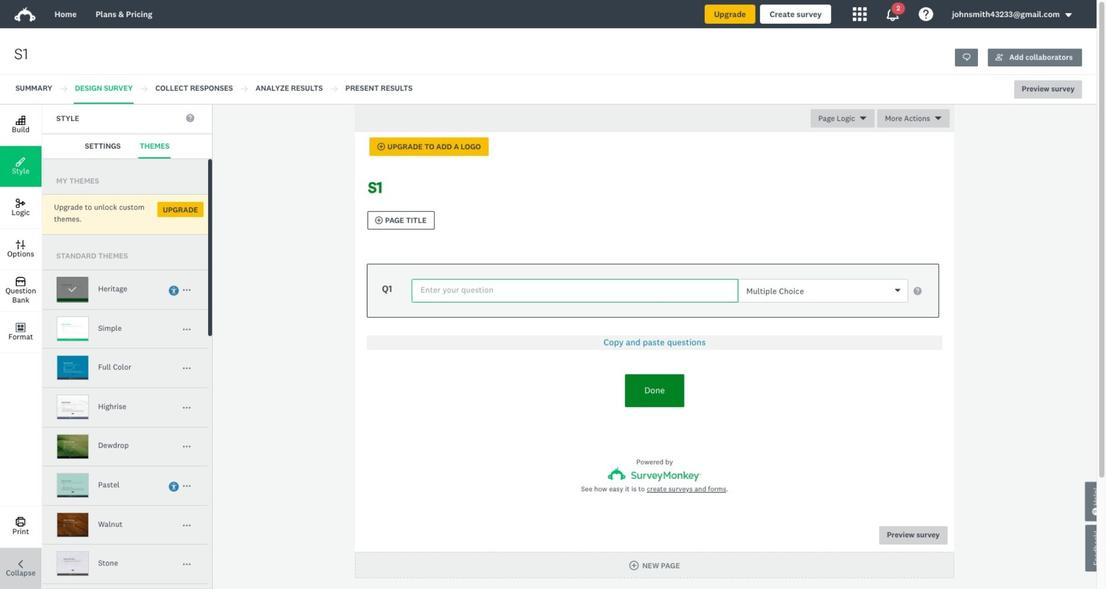 Task type: describe. For each thing, give the bounding box(es) containing it.
surveymonkey logo image
[[14, 7, 36, 22]]

1 products icon image from the left
[[853, 7, 867, 21]]

surveymonkey image
[[608, 468, 701, 482]]

help icon image
[[919, 7, 933, 21]]



Task type: locate. For each thing, give the bounding box(es) containing it.
1 horizontal spatial products icon image
[[886, 7, 900, 21]]

products icon image
[[853, 7, 867, 21], [886, 7, 900, 21]]

dropdown arrow image
[[1065, 11, 1073, 19]]

2 products icon image from the left
[[886, 7, 900, 21]]

0 horizontal spatial products icon image
[[853, 7, 867, 21]]



Task type: vqa. For each thing, say whether or not it's contained in the screenshot.
Other (please specify) Text Field
no



